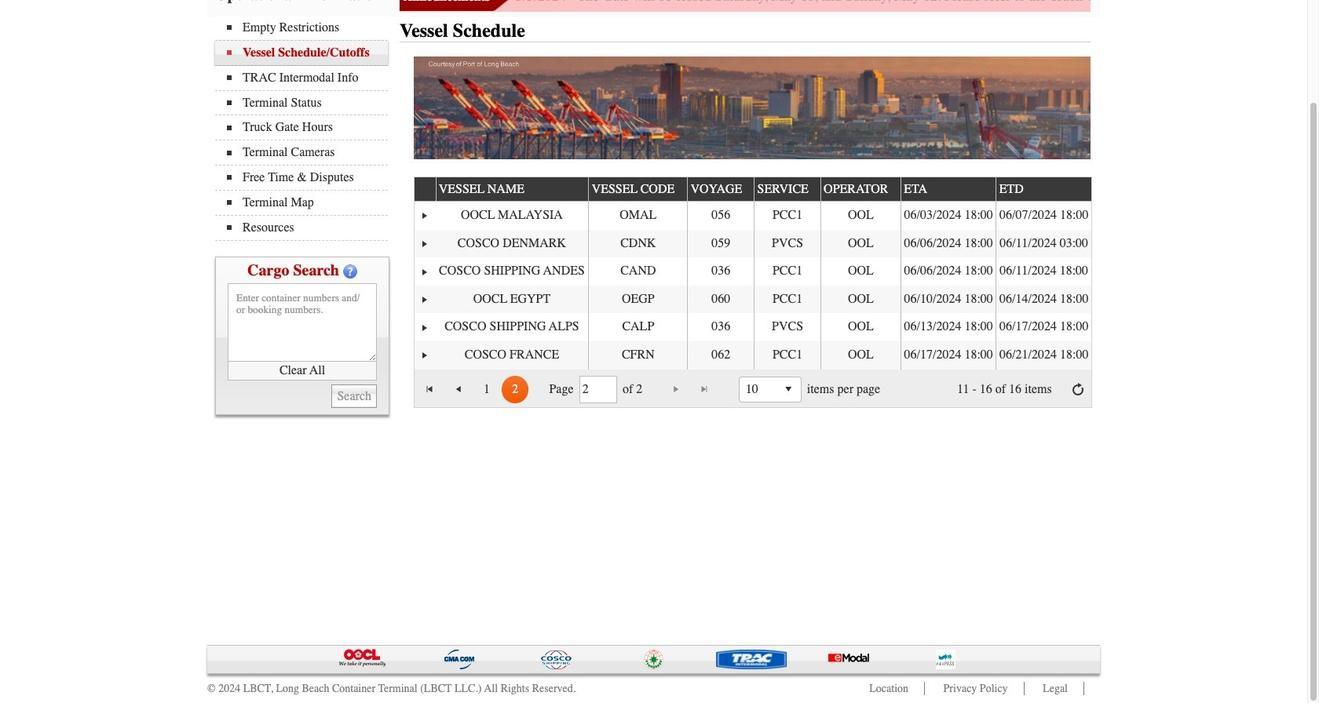 Task type: describe. For each thing, give the bounding box(es) containing it.
go to the first page image
[[424, 384, 437, 396]]

3 row from the top
[[414, 230, 1092, 258]]

1 row from the top
[[414, 176, 1093, 202]]

Enter container numbers and/ or booking numbers.  text field
[[228, 283, 377, 362]]

Page 2 field
[[583, 379, 614, 401]]

page navigation, page 2 of 2 application
[[414, 370, 1092, 408]]



Task type: vqa. For each thing, say whether or not it's contained in the screenshot.
bottommost the Search
no



Task type: locate. For each thing, give the bounding box(es) containing it.
go to the previous page image
[[452, 384, 465, 396]]

tree grid
[[414, 176, 1093, 370]]

menu bar
[[215, 16, 396, 241]]

4 row from the top
[[414, 258, 1092, 286]]

6 row from the top
[[414, 314, 1092, 342]]

None submit
[[332, 385, 377, 408]]

column header inside row
[[414, 178, 436, 202]]

refresh image
[[1072, 384, 1085, 396]]

2 row from the top
[[414, 202, 1092, 230]]

Page sizes drop down field
[[739, 377, 802, 403]]

row group
[[414, 202, 1092, 370]]

7 row from the top
[[414, 342, 1092, 370]]

cell
[[414, 202, 436, 230], [436, 202, 589, 230], [589, 202, 688, 230], [688, 202, 754, 230], [754, 202, 821, 230], [821, 202, 901, 230], [901, 202, 997, 230], [997, 202, 1092, 230], [414, 230, 436, 258], [436, 230, 589, 258], [589, 230, 688, 258], [688, 230, 754, 258], [754, 230, 821, 258], [821, 230, 901, 258], [901, 230, 997, 258], [997, 230, 1092, 258], [414, 258, 436, 286], [436, 258, 589, 286], [589, 258, 688, 286], [688, 258, 754, 286], [754, 258, 821, 286], [821, 258, 901, 286], [901, 258, 997, 286], [997, 258, 1092, 286], [414, 286, 436, 314], [436, 286, 589, 314], [589, 286, 688, 314], [688, 286, 754, 314], [754, 286, 821, 314], [821, 286, 901, 314], [901, 286, 997, 314], [997, 286, 1092, 314], [414, 314, 436, 342], [436, 314, 589, 342], [589, 314, 688, 342], [688, 314, 754, 342], [754, 314, 821, 342], [821, 314, 901, 342], [901, 314, 997, 342], [997, 314, 1092, 342], [414, 342, 436, 370], [436, 342, 589, 370], [589, 342, 688, 370], [688, 342, 754, 370], [754, 342, 821, 370], [821, 342, 901, 370], [901, 342, 997, 370], [997, 342, 1092, 370]]

5 row from the top
[[414, 286, 1092, 314]]

column header
[[414, 178, 436, 202]]

row
[[414, 176, 1093, 202], [414, 202, 1092, 230], [414, 230, 1092, 258], [414, 258, 1092, 286], [414, 286, 1092, 314], [414, 314, 1092, 342], [414, 342, 1092, 370]]



